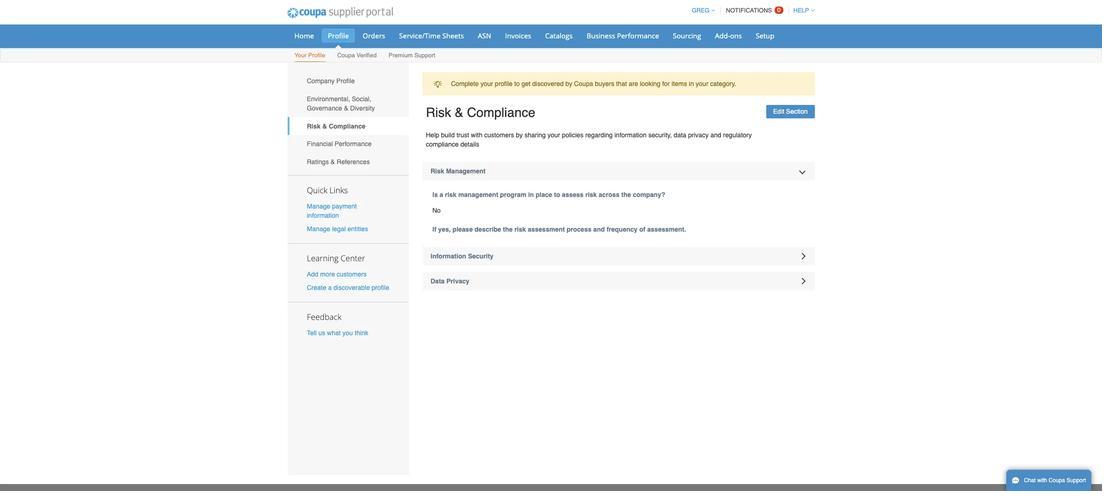 Task type: describe. For each thing, give the bounding box(es) containing it.
information
[[431, 253, 466, 260]]

policies
[[562, 131, 584, 139]]

data privacy heading
[[423, 272, 815, 291]]

notifications
[[726, 7, 772, 14]]

center
[[341, 253, 365, 264]]

help for help
[[794, 7, 810, 14]]

and inside the help build trust with customers by sharing your policies regarding information security, data privacy and regulatory compliance details
[[711, 131, 722, 139]]

& inside environmental, social, governance & diversity
[[344, 105, 348, 112]]

invoices link
[[499, 29, 538, 43]]

your inside the help build trust with customers by sharing your policies regarding information security, data privacy and regulatory compliance details
[[548, 131, 560, 139]]

risk management
[[431, 168, 486, 175]]

ratings & references
[[307, 158, 370, 166]]

assessment.
[[648, 226, 686, 233]]

create a discoverable profile
[[307, 284, 389, 292]]

links
[[330, 184, 348, 196]]

if yes, please describe the risk assessment process and frequency of assessment.
[[433, 226, 686, 233]]

information security
[[431, 253, 494, 260]]

help build trust with customers by sharing your policies regarding information security, data privacy and regulatory compliance details
[[426, 131, 752, 148]]

that
[[616, 80, 627, 88]]

payment
[[332, 202, 357, 210]]

setup link
[[750, 29, 781, 43]]

0 vertical spatial risk & compliance
[[426, 105, 536, 120]]

risk management heading
[[423, 162, 815, 180]]

complete your profile to get discovered by coupa buyers that are looking for items in your category.
[[451, 80, 737, 88]]

please
[[453, 226, 473, 233]]

1 vertical spatial in
[[528, 191, 534, 199]]

1 horizontal spatial to
[[554, 191, 560, 199]]

create a discoverable profile link
[[307, 284, 389, 292]]

edit
[[774, 108, 785, 115]]

catalogs
[[545, 31, 573, 40]]

entities
[[348, 225, 368, 233]]

performance for financial performance
[[335, 140, 372, 148]]

sourcing
[[673, 31, 701, 40]]

privacy
[[689, 131, 709, 139]]

1 horizontal spatial compliance
[[467, 105, 536, 120]]

references
[[337, 158, 370, 166]]

business performance
[[587, 31, 659, 40]]

orders link
[[357, 29, 391, 43]]

greg
[[692, 7, 710, 14]]

profile for your profile
[[308, 52, 325, 59]]

build
[[441, 131, 455, 139]]

premium
[[389, 52, 413, 59]]

a for create
[[328, 284, 332, 292]]

asn link
[[472, 29, 498, 43]]

us
[[319, 330, 325, 337]]

help link
[[790, 7, 815, 14]]

are
[[629, 80, 638, 88]]

& right ratings
[[331, 158, 335, 166]]

financial
[[307, 140, 333, 148]]

a for is
[[440, 191, 443, 199]]

help for help build trust with customers by sharing your policies regarding information security, data privacy and regulatory compliance details
[[426, 131, 439, 139]]

social,
[[352, 95, 371, 103]]

home
[[295, 31, 314, 40]]

0 horizontal spatial the
[[503, 226, 513, 233]]

coupa verified link
[[337, 50, 377, 62]]

environmental,
[[307, 95, 350, 103]]

governance
[[307, 105, 342, 112]]

navigation containing notifications 0
[[688, 1, 815, 19]]

risk inside 'dropdown button'
[[431, 168, 444, 175]]

get
[[522, 80, 531, 88]]

company?
[[633, 191, 666, 199]]

compliance
[[426, 141, 459, 148]]

0 horizontal spatial your
[[481, 80, 493, 88]]

category.
[[710, 80, 737, 88]]

data privacy button
[[423, 272, 815, 291]]

0 horizontal spatial risk
[[445, 191, 457, 199]]

company profile link
[[288, 72, 409, 90]]

is
[[433, 191, 438, 199]]

security,
[[649, 131, 672, 139]]

your profile link
[[294, 50, 326, 62]]

coupa inside alert
[[574, 80, 593, 88]]

coupa verified
[[337, 52, 377, 59]]

place
[[536, 191, 553, 199]]

security
[[468, 253, 494, 260]]

risk management button
[[423, 162, 815, 180]]

0 vertical spatial the
[[622, 191, 631, 199]]

is a risk management program in place to assess risk across the company?
[[433, 191, 666, 199]]

with inside button
[[1038, 478, 1048, 484]]

service/time sheets
[[399, 31, 464, 40]]

learning
[[307, 253, 339, 264]]

regarding
[[586, 131, 613, 139]]

1 vertical spatial risk
[[307, 122, 321, 130]]

2 horizontal spatial your
[[696, 80, 709, 88]]

to inside alert
[[515, 80, 520, 88]]

assessment
[[528, 226, 565, 233]]

0 horizontal spatial profile
[[372, 284, 389, 292]]

profile for company profile
[[337, 77, 355, 85]]

for
[[663, 80, 670, 88]]

financial performance link
[[288, 135, 409, 153]]

information inside the help build trust with customers by sharing your policies regarding information security, data privacy and regulatory compliance details
[[615, 131, 647, 139]]

by inside the help build trust with customers by sharing your policies regarding information security, data privacy and regulatory compliance details
[[516, 131, 523, 139]]

regulatory
[[723, 131, 752, 139]]



Task type: vqa. For each thing, say whether or not it's contained in the screenshot.
the top a
yes



Task type: locate. For each thing, give the bounding box(es) containing it.
add-ons link
[[709, 29, 748, 43]]

0 vertical spatial by
[[566, 80, 573, 88]]

1 vertical spatial manage
[[307, 225, 330, 233]]

2 vertical spatial profile
[[337, 77, 355, 85]]

0 horizontal spatial by
[[516, 131, 523, 139]]

0 vertical spatial with
[[471, 131, 483, 139]]

data privacy
[[431, 278, 470, 285]]

support inside premium support link
[[415, 52, 436, 59]]

your left category.
[[696, 80, 709, 88]]

asn
[[478, 31, 492, 40]]

details
[[461, 141, 479, 148]]

environmental, social, governance & diversity link
[[288, 90, 409, 117]]

risk left assessment at the top
[[515, 226, 526, 233]]

complete
[[451, 80, 479, 88]]

tell us what you think
[[307, 330, 369, 337]]

0 vertical spatial manage
[[307, 202, 330, 210]]

your right sharing
[[548, 131, 560, 139]]

1 horizontal spatial help
[[794, 7, 810, 14]]

0 horizontal spatial customers
[[337, 271, 367, 278]]

sheets
[[443, 31, 464, 40]]

0 horizontal spatial with
[[471, 131, 483, 139]]

profile right your
[[308, 52, 325, 59]]

risk up is
[[431, 168, 444, 175]]

in left place
[[528, 191, 534, 199]]

service/time sheets link
[[393, 29, 470, 43]]

manage left legal
[[307, 225, 330, 233]]

discovered
[[533, 80, 564, 88]]

legal
[[332, 225, 346, 233]]

1 horizontal spatial performance
[[617, 31, 659, 40]]

manage legal entities link
[[307, 225, 368, 233]]

2 horizontal spatial coupa
[[1049, 478, 1066, 484]]

a right create
[[328, 284, 332, 292]]

risk right is
[[445, 191, 457, 199]]

0 horizontal spatial compliance
[[329, 122, 366, 130]]

0 horizontal spatial in
[[528, 191, 534, 199]]

data
[[431, 278, 445, 285]]

company
[[307, 77, 335, 85]]

profile inside complete your profile to get discovered by coupa buyers that are looking for items in your category. alert
[[495, 80, 513, 88]]

0 vertical spatial profile
[[495, 80, 513, 88]]

privacy
[[447, 278, 470, 285]]

customers inside the help build trust with customers by sharing your policies regarding information security, data privacy and regulatory compliance details
[[484, 131, 514, 139]]

support
[[415, 52, 436, 59], [1067, 478, 1087, 484]]

compliance up financial performance link
[[329, 122, 366, 130]]

risk
[[426, 105, 451, 120], [307, 122, 321, 130], [431, 168, 444, 175]]

0 horizontal spatial performance
[[335, 140, 372, 148]]

2 vertical spatial coupa
[[1049, 478, 1066, 484]]

compliance inside the risk & compliance link
[[329, 122, 366, 130]]

tell us what you think button
[[307, 329, 369, 338]]

in inside complete your profile to get discovered by coupa buyers that are looking for items in your category. alert
[[689, 80, 694, 88]]

0 horizontal spatial to
[[515, 80, 520, 88]]

coupa left verified
[[337, 52, 355, 59]]

2 vertical spatial risk
[[431, 168, 444, 175]]

risk & compliance up trust
[[426, 105, 536, 120]]

1 horizontal spatial the
[[622, 191, 631, 199]]

1 vertical spatial a
[[328, 284, 332, 292]]

0 horizontal spatial and
[[594, 226, 605, 233]]

0 vertical spatial a
[[440, 191, 443, 199]]

1 horizontal spatial your
[[548, 131, 560, 139]]

0 vertical spatial compliance
[[467, 105, 536, 120]]

quick
[[307, 184, 328, 196]]

&
[[344, 105, 348, 112], [455, 105, 464, 120], [322, 122, 327, 130], [331, 158, 335, 166]]

looking
[[640, 80, 661, 88]]

manage payment information link
[[307, 202, 357, 219]]

help up compliance
[[426, 131, 439, 139]]

risk & compliance
[[426, 105, 536, 120], [307, 122, 366, 130]]

2 manage from the top
[[307, 225, 330, 233]]

coupa supplier portal image
[[281, 1, 400, 25]]

manage inside manage payment information
[[307, 202, 330, 210]]

0 horizontal spatial information
[[307, 212, 339, 219]]

0 vertical spatial and
[[711, 131, 722, 139]]

with right chat
[[1038, 478, 1048, 484]]

1 vertical spatial with
[[1038, 478, 1048, 484]]

risk left across
[[586, 191, 597, 199]]

service/time
[[399, 31, 441, 40]]

coupa left buyers
[[574, 80, 593, 88]]

the right describe
[[503, 226, 513, 233]]

information up manage legal entities link
[[307, 212, 339, 219]]

chat with coupa support button
[[1007, 470, 1092, 491]]

catalogs link
[[539, 29, 579, 43]]

to left get
[[515, 80, 520, 88]]

profile right discoverable
[[372, 284, 389, 292]]

risk up the financial at left
[[307, 122, 321, 130]]

by right the discovered
[[566, 80, 573, 88]]

coupa inside button
[[1049, 478, 1066, 484]]

quick links
[[307, 184, 348, 196]]

1 vertical spatial customers
[[337, 271, 367, 278]]

0 vertical spatial support
[[415, 52, 436, 59]]

risk & compliance up financial performance
[[307, 122, 366, 130]]

add more customers
[[307, 271, 367, 278]]

data
[[674, 131, 687, 139]]

1 horizontal spatial risk & compliance
[[426, 105, 536, 120]]

0 vertical spatial in
[[689, 80, 694, 88]]

of
[[640, 226, 646, 233]]

support inside the chat with coupa support button
[[1067, 478, 1087, 484]]

& up trust
[[455, 105, 464, 120]]

1 vertical spatial the
[[503, 226, 513, 233]]

in right items
[[689, 80, 694, 88]]

0 vertical spatial performance
[[617, 31, 659, 40]]

the
[[622, 191, 631, 199], [503, 226, 513, 233]]

manage for manage legal entities
[[307, 225, 330, 233]]

1 horizontal spatial coupa
[[574, 80, 593, 88]]

premium support
[[389, 52, 436, 59]]

information left security,
[[615, 131, 647, 139]]

complete your profile to get discovered by coupa buyers that are looking for items in your category. alert
[[423, 72, 815, 96]]

with
[[471, 131, 483, 139], [1038, 478, 1048, 484]]

1 vertical spatial to
[[554, 191, 560, 199]]

more
[[320, 271, 335, 278]]

& left diversity
[[344, 105, 348, 112]]

0 vertical spatial profile
[[328, 31, 349, 40]]

what
[[327, 330, 341, 337]]

0 vertical spatial coupa
[[337, 52, 355, 59]]

1 vertical spatial information
[[307, 212, 339, 219]]

environmental, social, governance & diversity
[[307, 95, 375, 112]]

1 horizontal spatial support
[[1067, 478, 1087, 484]]

1 horizontal spatial and
[[711, 131, 722, 139]]

1 vertical spatial profile
[[372, 284, 389, 292]]

setup
[[756, 31, 775, 40]]

ratings
[[307, 158, 329, 166]]

information inside manage payment information
[[307, 212, 339, 219]]

tell
[[307, 330, 317, 337]]

customers left sharing
[[484, 131, 514, 139]]

your right 'complete' at top left
[[481, 80, 493, 88]]

0 vertical spatial help
[[794, 7, 810, 14]]

0 vertical spatial information
[[615, 131, 647, 139]]

with inside the help build trust with customers by sharing your policies regarding information security, data privacy and regulatory compliance details
[[471, 131, 483, 139]]

1 horizontal spatial information
[[615, 131, 647, 139]]

0 vertical spatial risk
[[426, 105, 451, 120]]

1 vertical spatial and
[[594, 226, 605, 233]]

1 horizontal spatial by
[[566, 80, 573, 88]]

1 manage from the top
[[307, 202, 330, 210]]

& down governance
[[322, 122, 327, 130]]

yes,
[[438, 226, 451, 233]]

help inside the help build trust with customers by sharing your policies regarding information security, data privacy and regulatory compliance details
[[426, 131, 439, 139]]

help right 0
[[794, 7, 810, 14]]

add-
[[715, 31, 731, 40]]

profile
[[328, 31, 349, 40], [308, 52, 325, 59], [337, 77, 355, 85]]

describe
[[475, 226, 501, 233]]

customers up discoverable
[[337, 271, 367, 278]]

profile down coupa supplier portal "image"
[[328, 31, 349, 40]]

1 vertical spatial profile
[[308, 52, 325, 59]]

1 vertical spatial performance
[[335, 140, 372, 148]]

1 vertical spatial support
[[1067, 478, 1087, 484]]

the right across
[[622, 191, 631, 199]]

coupa
[[337, 52, 355, 59], [574, 80, 593, 88], [1049, 478, 1066, 484]]

by left sharing
[[516, 131, 523, 139]]

0
[[778, 6, 781, 13]]

chat with coupa support
[[1025, 478, 1087, 484]]

0 horizontal spatial support
[[415, 52, 436, 59]]

premium support link
[[388, 50, 436, 62]]

1 horizontal spatial a
[[440, 191, 443, 199]]

compliance
[[467, 105, 536, 120], [329, 122, 366, 130]]

2 horizontal spatial risk
[[586, 191, 597, 199]]

1 vertical spatial risk & compliance
[[307, 122, 366, 130]]

home link
[[289, 29, 320, 43]]

and right privacy
[[711, 131, 722, 139]]

0 horizontal spatial risk & compliance
[[307, 122, 366, 130]]

verified
[[357, 52, 377, 59]]

0 horizontal spatial a
[[328, 284, 332, 292]]

your profile
[[295, 52, 325, 59]]

a right is
[[440, 191, 443, 199]]

0 vertical spatial to
[[515, 80, 520, 88]]

1 horizontal spatial profile
[[495, 80, 513, 88]]

orders
[[363, 31, 385, 40]]

information security heading
[[423, 247, 815, 266]]

items
[[672, 80, 687, 88]]

manage down quick
[[307, 202, 330, 210]]

performance right business
[[617, 31, 659, 40]]

manage for manage payment information
[[307, 202, 330, 210]]

invoices
[[505, 31, 532, 40]]

risk up build
[[426, 105, 451, 120]]

1 horizontal spatial customers
[[484, 131, 514, 139]]

0 vertical spatial customers
[[484, 131, 514, 139]]

compliance down get
[[467, 105, 536, 120]]

and right process
[[594, 226, 605, 233]]

risk & compliance link
[[288, 117, 409, 135]]

to right place
[[554, 191, 560, 199]]

performance for business performance
[[617, 31, 659, 40]]

1 vertical spatial compliance
[[329, 122, 366, 130]]

1 vertical spatial coupa
[[574, 80, 593, 88]]

chat
[[1025, 478, 1036, 484]]

feedback
[[307, 312, 342, 323]]

company profile
[[307, 77, 355, 85]]

0 horizontal spatial coupa
[[337, 52, 355, 59]]

by inside alert
[[566, 80, 573, 88]]

information security button
[[423, 247, 815, 266]]

financial performance
[[307, 140, 372, 148]]

profile left get
[[495, 80, 513, 88]]

coupa right chat
[[1049, 478, 1066, 484]]

help
[[794, 7, 810, 14], [426, 131, 439, 139]]

section
[[787, 108, 808, 115]]

trust
[[457, 131, 469, 139]]

add-ons
[[715, 31, 742, 40]]

profile link
[[322, 29, 355, 43]]

process
[[567, 226, 592, 233]]

profile up environmental, social, governance & diversity "link"
[[337, 77, 355, 85]]

0 horizontal spatial help
[[426, 131, 439, 139]]

performance up references
[[335, 140, 372, 148]]

1 vertical spatial help
[[426, 131, 439, 139]]

frequency
[[607, 226, 638, 233]]

1 horizontal spatial with
[[1038, 478, 1048, 484]]

navigation
[[688, 1, 815, 19]]

1 horizontal spatial risk
[[515, 226, 526, 233]]

1 vertical spatial by
[[516, 131, 523, 139]]

business
[[587, 31, 616, 40]]

1 horizontal spatial in
[[689, 80, 694, 88]]

notifications 0
[[726, 6, 781, 14]]

sourcing link
[[667, 29, 708, 43]]

with up the 'details'
[[471, 131, 483, 139]]

your
[[295, 52, 307, 59]]

profile
[[495, 80, 513, 88], [372, 284, 389, 292]]



